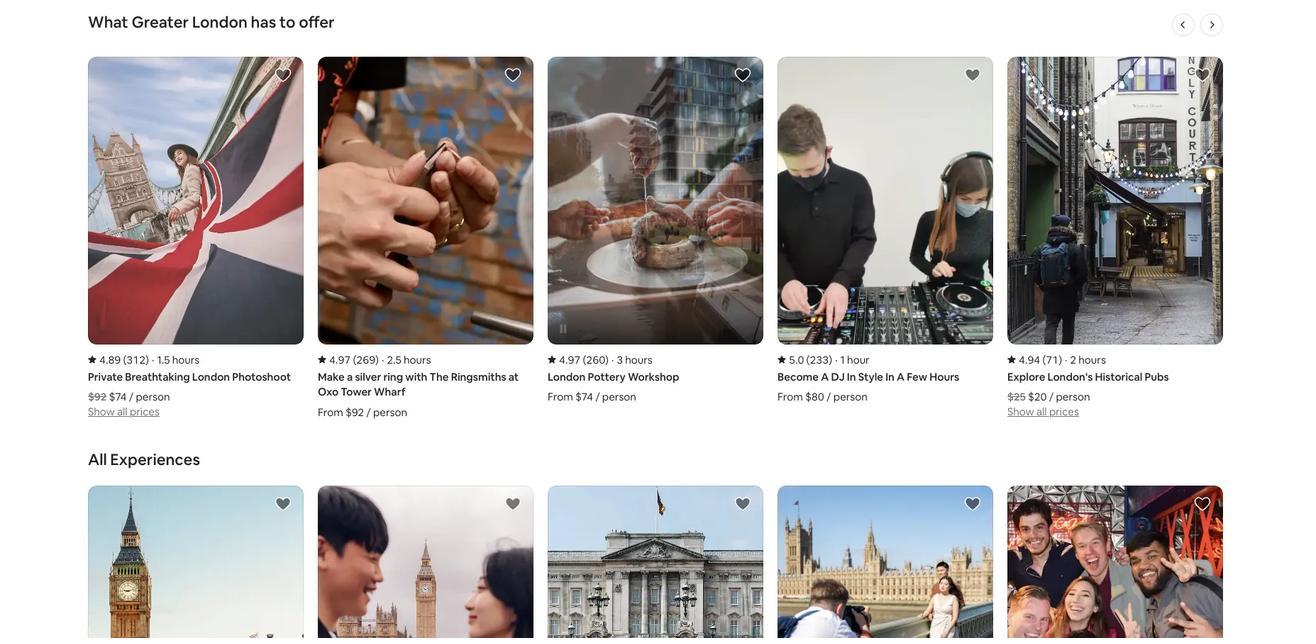 Task type: vqa. For each thing, say whether or not it's contained in the screenshot.
total inside the button
no



Task type: locate. For each thing, give the bounding box(es) containing it.
/ right $20
[[1050, 390, 1054, 404]]

a
[[347, 370, 353, 384]]

in
[[847, 370, 856, 384], [886, 370, 895, 384]]

/ inside make a silver ring with the ringsmiths at oxo tower wharf from $92 / person
[[366, 406, 371, 419]]

hours for 2.5 hours
[[404, 353, 431, 367]]

2 show from the left
[[1008, 405, 1035, 419]]

· for · 2.5 hours
[[382, 353, 384, 367]]

· 1 hour
[[835, 353, 870, 367]]

1 show from the left
[[88, 405, 115, 419]]

1 a from the left
[[821, 370, 829, 384]]

a
[[821, 370, 829, 384], [897, 370, 905, 384]]

person down breathtaking
[[136, 390, 170, 404]]

show down the $25
[[1008, 405, 1035, 419]]

1 · from the left
[[152, 353, 154, 367]]

london inside the private breathtaking london photoshoot $92 $74 / person show all prices
[[192, 370, 230, 384]]

$92 inside make a silver ring with the ringsmiths at oxo tower wharf from $92 / person
[[346, 406, 364, 419]]

london
[[192, 12, 248, 32], [192, 370, 230, 384], [548, 370, 586, 384]]

4.97 for 4.97 (269)
[[329, 353, 351, 367]]

0 horizontal spatial 4.97
[[329, 353, 351, 367]]

person down london's
[[1056, 390, 1091, 404]]

all down $20
[[1037, 405, 1047, 419]]

0 horizontal spatial a
[[821, 370, 829, 384]]

2 horizontal spatial from
[[778, 390, 803, 404]]

explore london's historical pubs group
[[1008, 57, 1224, 419]]

prices down london's
[[1050, 405, 1079, 419]]

greater
[[132, 12, 189, 32]]

· inside london pottery workshop group
[[612, 353, 614, 367]]

person
[[136, 390, 170, 404], [602, 390, 637, 404], [834, 390, 868, 404], [1056, 390, 1091, 404], [373, 406, 407, 419]]

hours right the 1.5
[[172, 353, 200, 367]]

london pottery workshop from $74 / person
[[548, 370, 680, 404]]

silver
[[355, 370, 381, 384]]

with
[[405, 370, 428, 384]]

2 show all prices button from the left
[[1008, 404, 1079, 419]]

1 horizontal spatial show all prices button
[[1008, 404, 1079, 419]]

/
[[129, 390, 134, 404], [596, 390, 600, 404], [827, 390, 831, 404], [1050, 390, 1054, 404], [366, 406, 371, 419]]

in right 'dj'
[[847, 370, 856, 384]]

2 prices from the left
[[1050, 405, 1079, 419]]

hours inside the explore london's historical pubs group
[[1079, 353, 1106, 367]]

from inside make a silver ring with the ringsmiths at oxo tower wharf from $92 / person
[[318, 406, 343, 419]]

0 horizontal spatial show all prices button
[[88, 404, 160, 419]]

/ down breathtaking
[[129, 390, 134, 404]]

all inside the private breathtaking london photoshoot $92 $74 / person show all prices
[[117, 405, 127, 419]]

1 horizontal spatial $74
[[576, 390, 593, 404]]

3 hours from the left
[[625, 353, 653, 367]]

london down the 4.97 out of 5 average rating,  260 reviews image
[[548, 370, 586, 384]]

· left 2.5
[[382, 353, 384, 367]]

all down private
[[117, 405, 127, 419]]

$92 down private
[[88, 390, 107, 404]]

london left has
[[192, 12, 248, 32]]

0 horizontal spatial $92
[[88, 390, 107, 404]]

show
[[88, 405, 115, 419], [1008, 405, 1035, 419]]

· for · 1.5 hours
[[152, 353, 154, 367]]

/ down tower
[[366, 406, 371, 419]]

1 4.97 from the left
[[329, 353, 351, 367]]

0 horizontal spatial $74
[[109, 390, 127, 404]]

hours for 1.5 hours
[[172, 353, 200, 367]]

from inside london pottery workshop from $74 / person
[[548, 390, 573, 404]]

pubs
[[1145, 370, 1169, 384]]

· left '3'
[[612, 353, 614, 367]]

all
[[88, 450, 107, 470]]

ring
[[384, 370, 403, 384]]

4.97 out of 5 average rating,  269 reviews image
[[318, 353, 379, 367]]

· inside "become a dj in style in a few hours" group
[[835, 353, 838, 367]]

london down · 1.5 hours
[[192, 370, 230, 384]]

3 · from the left
[[612, 353, 614, 367]]

what greater london has to offer
[[88, 12, 335, 32]]

· left 1
[[835, 353, 838, 367]]

5 · from the left
[[1065, 353, 1068, 367]]

· 3 hours
[[612, 353, 653, 367]]

·
[[152, 353, 154, 367], [382, 353, 384, 367], [612, 353, 614, 367], [835, 353, 838, 367], [1065, 353, 1068, 367]]

0 horizontal spatial prices
[[130, 405, 160, 419]]

1 prices from the left
[[130, 405, 160, 419]]

0 vertical spatial $92
[[88, 390, 107, 404]]

show inside the private breathtaking london photoshoot $92 $74 / person show all prices
[[88, 405, 115, 419]]

0 horizontal spatial from
[[318, 406, 343, 419]]

1 horizontal spatial 4.97
[[559, 353, 581, 367]]

2 hours from the left
[[404, 353, 431, 367]]

prices down breathtaking
[[130, 405, 160, 419]]

show for $25
[[1008, 405, 1035, 419]]

hours inside make a silver ring with the ringsmiths at oxo tower wharf 'group'
[[404, 353, 431, 367]]

2 $74 from the left
[[576, 390, 593, 404]]

from
[[548, 390, 573, 404], [778, 390, 803, 404], [318, 406, 343, 419]]

prices
[[130, 405, 160, 419], [1050, 405, 1079, 419]]

· inside make a silver ring with the ringsmiths at oxo tower wharf 'group'
[[382, 353, 384, 367]]

a left few
[[897, 370, 905, 384]]

$74 down "pottery"
[[576, 390, 593, 404]]

all inside explore london's historical pubs $25 $20 / person show all prices
[[1037, 405, 1047, 419]]

add to wishlist image
[[275, 67, 292, 84], [505, 67, 522, 84], [505, 496, 522, 513], [735, 496, 752, 513], [965, 496, 982, 513]]

4.97 (269)
[[329, 353, 379, 367]]

4.97
[[329, 353, 351, 367], [559, 353, 581, 367]]

4.97 inside london pottery workshop group
[[559, 353, 581, 367]]

$25
[[1008, 390, 1026, 404]]

$92 down tower
[[346, 406, 364, 419]]

london inside london pottery workshop from $74 / person
[[548, 370, 586, 384]]

private
[[88, 370, 123, 384]]

a left 'dj'
[[821, 370, 829, 384]]

$92 inside the private breathtaking london photoshoot $92 $74 / person show all prices
[[88, 390, 107, 404]]

1 show all prices button from the left
[[88, 404, 160, 419]]

all
[[117, 405, 127, 419], [1037, 405, 1047, 419]]

hours up "with"
[[404, 353, 431, 367]]

$92
[[88, 390, 107, 404], [346, 406, 364, 419]]

prices inside the private breathtaking london photoshoot $92 $74 / person show all prices
[[130, 405, 160, 419]]

in right style
[[886, 370, 895, 384]]

make
[[318, 370, 345, 384]]

· inside private breathtaking london photoshoot group
[[152, 353, 154, 367]]

wharf
[[374, 385, 406, 399]]

1 hours from the left
[[172, 353, 200, 367]]

· inside the explore london's historical pubs group
[[1065, 353, 1068, 367]]

hours for 3 hours
[[625, 353, 653, 367]]

1 horizontal spatial all
[[1037, 405, 1047, 419]]

5.0 out of 5 average rating,  233 reviews image
[[778, 353, 833, 367]]

· left the 1.5
[[152, 353, 154, 367]]

2 4.97 from the left
[[559, 353, 581, 367]]

0 horizontal spatial show
[[88, 405, 115, 419]]

hours inside london pottery workshop group
[[625, 353, 653, 367]]

· 2.5 hours
[[382, 353, 431, 367]]

from down oxo
[[318, 406, 343, 419]]

hours
[[172, 353, 200, 367], [404, 353, 431, 367], [625, 353, 653, 367], [1079, 353, 1106, 367]]

1 all from the left
[[117, 405, 127, 419]]

2
[[1071, 353, 1077, 367]]

hours inside private breathtaking london photoshoot group
[[172, 353, 200, 367]]

add to wishlist image
[[735, 67, 752, 84], [965, 67, 982, 84], [1194, 67, 1211, 84], [275, 496, 292, 513], [1194, 496, 1211, 513]]

1 horizontal spatial a
[[897, 370, 905, 384]]

1 horizontal spatial from
[[548, 390, 573, 404]]

show all prices button inside the explore london's historical pubs group
[[1008, 404, 1079, 419]]

/ right $80
[[827, 390, 831, 404]]

5.0 (233)
[[789, 353, 833, 367]]

show all prices button inside private breathtaking london photoshoot group
[[88, 404, 160, 419]]

london's
[[1048, 370, 1093, 384]]

dj
[[831, 370, 845, 384]]

4.97 up make
[[329, 353, 351, 367]]

(312)
[[123, 353, 149, 367]]

hours right 2
[[1079, 353, 1106, 367]]

· left 2
[[1065, 353, 1068, 367]]

1 $74 from the left
[[109, 390, 127, 404]]

person down "pottery"
[[602, 390, 637, 404]]

explore
[[1008, 370, 1046, 384]]

· for · 2 hours
[[1065, 353, 1068, 367]]

1.5
[[157, 353, 170, 367]]

1 horizontal spatial in
[[886, 370, 895, 384]]

2 all from the left
[[1037, 405, 1047, 419]]

0 horizontal spatial all
[[117, 405, 127, 419]]

make a silver ring with the ringsmiths at oxo tower wharf from $92 / person
[[318, 370, 519, 419]]

from down the 4.97 out of 5 average rating,  260 reviews image
[[548, 390, 573, 404]]

1 horizontal spatial show
[[1008, 405, 1035, 419]]

at
[[509, 370, 519, 384]]

from down become
[[778, 390, 803, 404]]

4.97 inside make a silver ring with the ringsmiths at oxo tower wharf 'group'
[[329, 353, 351, 367]]

prices inside explore london's historical pubs $25 $20 / person show all prices
[[1050, 405, 1079, 419]]

0 horizontal spatial in
[[847, 370, 856, 384]]

$74
[[109, 390, 127, 404], [576, 390, 593, 404]]

hours
[[930, 370, 960, 384]]

/ inside london pottery workshop from $74 / person
[[596, 390, 600, 404]]

· for · 1 hour
[[835, 353, 838, 367]]

person down 'dj'
[[834, 390, 868, 404]]

1 horizontal spatial prices
[[1050, 405, 1079, 419]]

from inside become a dj in style in a few hours from $80 / person
[[778, 390, 803, 404]]

add to wishlist image inside london pottery workshop group
[[735, 67, 752, 84]]

/ down "pottery"
[[596, 390, 600, 404]]

show all prices button down private
[[88, 404, 160, 419]]

$74 down private
[[109, 390, 127, 404]]

2 · from the left
[[382, 353, 384, 367]]

4.97 left (260)
[[559, 353, 581, 367]]

show all prices button for $20
[[1008, 404, 1079, 419]]

4 · from the left
[[835, 353, 838, 367]]

hours for 2 hours
[[1079, 353, 1106, 367]]

show all prices button
[[88, 404, 160, 419], [1008, 404, 1079, 419]]

1 horizontal spatial $92
[[346, 406, 364, 419]]

1 vertical spatial $92
[[346, 406, 364, 419]]

show down private
[[88, 405, 115, 419]]

show inside explore london's historical pubs $25 $20 / person show all prices
[[1008, 405, 1035, 419]]

person down wharf
[[373, 406, 407, 419]]

hours right '3'
[[625, 353, 653, 367]]

to
[[280, 12, 296, 32]]

prices for $74
[[130, 405, 160, 419]]

show all prices button down explore
[[1008, 404, 1079, 419]]

4 hours from the left
[[1079, 353, 1106, 367]]

london pottery workshop group
[[548, 57, 764, 404]]

$74 inside london pottery workshop from $74 / person
[[576, 390, 593, 404]]

all for $74
[[117, 405, 127, 419]]



Task type: describe. For each thing, give the bounding box(es) containing it.
show all prices button for $74
[[88, 404, 160, 419]]

1 in from the left
[[847, 370, 856, 384]]

make a silver ring with the ringsmiths at oxo tower wharf group
[[318, 57, 534, 419]]

ringsmiths
[[451, 370, 506, 384]]

tower
[[341, 385, 372, 399]]

experiences
[[110, 450, 200, 470]]

· for · 3 hours
[[612, 353, 614, 367]]

3
[[617, 353, 623, 367]]

person inside the private breathtaking london photoshoot $92 $74 / person show all prices
[[136, 390, 170, 404]]

/ inside become a dj in style in a few hours from $80 / person
[[827, 390, 831, 404]]

(269)
[[353, 353, 379, 367]]

few
[[907, 370, 928, 384]]

1
[[841, 353, 845, 367]]

4.89 out of 5 average rating,  312 reviews image
[[88, 353, 149, 367]]

all experiences
[[88, 450, 200, 470]]

london for has
[[192, 12, 248, 32]]

4.89 (312)
[[99, 353, 149, 367]]

(260)
[[583, 353, 609, 367]]

4.97 out of 5 average rating,  260 reviews image
[[548, 353, 609, 367]]

all for $20
[[1037, 405, 1047, 419]]

4.97 for 4.97 (260)
[[559, 353, 581, 367]]

2.5
[[387, 353, 401, 367]]

become
[[778, 370, 819, 384]]

london for photoshoot
[[192, 370, 230, 384]]

photoshoot
[[232, 370, 291, 384]]

the
[[430, 370, 449, 384]]

4.89
[[99, 353, 121, 367]]

$80
[[805, 390, 825, 404]]

4.94
[[1019, 353, 1041, 367]]

show for $92
[[88, 405, 115, 419]]

offer
[[299, 12, 335, 32]]

person inside london pottery workshop from $74 / person
[[602, 390, 637, 404]]

4.94 (71)
[[1019, 353, 1062, 367]]

$20
[[1028, 390, 1047, 404]]

hour
[[847, 353, 870, 367]]

2 a from the left
[[897, 370, 905, 384]]

add to wishlist image inside make a silver ring with the ringsmiths at oxo tower wharf 'group'
[[505, 67, 522, 84]]

4.94 out of 5 average rating,  71 reviews image
[[1008, 353, 1062, 367]]

add to wishlist image inside the explore london's historical pubs group
[[1194, 67, 1211, 84]]

prices for $20
[[1050, 405, 1079, 419]]

private breathtaking london photoshoot $92 $74 / person show all prices
[[88, 370, 291, 419]]

2 in from the left
[[886, 370, 895, 384]]

· 2 hours
[[1065, 353, 1106, 367]]

· 1.5 hours
[[152, 353, 200, 367]]

add to wishlist image inside "become a dj in style in a few hours" group
[[965, 67, 982, 84]]

breathtaking
[[125, 370, 190, 384]]

person inside explore london's historical pubs $25 $20 / person show all prices
[[1056, 390, 1091, 404]]

private breathtaking london photoshoot group
[[88, 57, 304, 419]]

person inside make a silver ring with the ringsmiths at oxo tower wharf from $92 / person
[[373, 406, 407, 419]]

4.97 (260)
[[559, 353, 609, 367]]

(233)
[[807, 353, 833, 367]]

style
[[859, 370, 884, 384]]

become a dj in style in a few hours group
[[778, 57, 994, 404]]

workshop
[[628, 370, 680, 384]]

/ inside the private breathtaking london photoshoot $92 $74 / person show all prices
[[129, 390, 134, 404]]

explore london's historical pubs $25 $20 / person show all prices
[[1008, 370, 1169, 419]]

5.0
[[789, 353, 804, 367]]

/ inside explore london's historical pubs $25 $20 / person show all prices
[[1050, 390, 1054, 404]]

what
[[88, 12, 128, 32]]

$74 inside the private breathtaking london photoshoot $92 $74 / person show all prices
[[109, 390, 127, 404]]

historical
[[1095, 370, 1143, 384]]

(71)
[[1043, 353, 1062, 367]]

oxo
[[318, 385, 339, 399]]

pottery
[[588, 370, 626, 384]]

has
[[251, 12, 276, 32]]

person inside become a dj in style in a few hours from $80 / person
[[834, 390, 868, 404]]

become a dj in style in a few hours from $80 / person
[[778, 370, 960, 404]]



